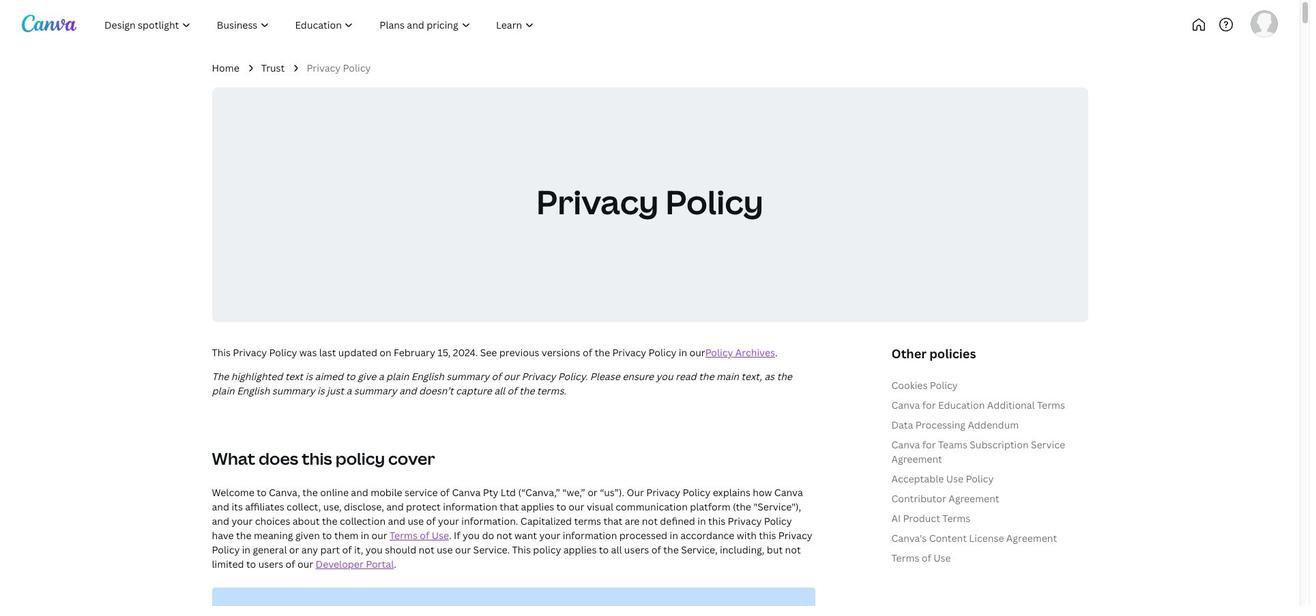 Task type: describe. For each thing, give the bounding box(es) containing it.
top level navigation element
[[93, 11, 592, 38]]



Task type: vqa. For each thing, say whether or not it's contained in the screenshot.
TOP LEVEL NAVIGATION element at left top
yes



